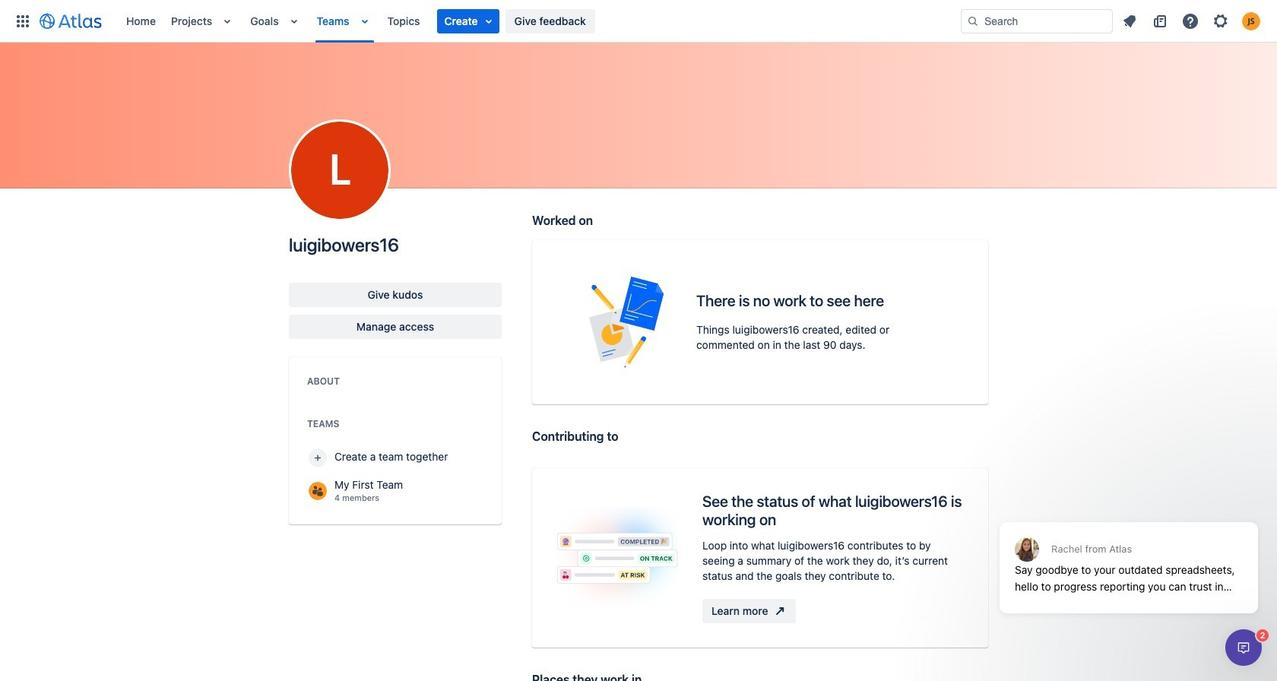 Task type: locate. For each thing, give the bounding box(es) containing it.
switch to... image
[[14, 12, 32, 30]]

list item
[[437, 9, 499, 33]]

list
[[119, 0, 961, 42], [1116, 9, 1268, 33]]

notifications image
[[1121, 12, 1139, 30]]

top element
[[9, 0, 961, 42]]

help image
[[1182, 12, 1200, 30]]

dialog
[[992, 485, 1266, 625], [1226, 630, 1262, 666]]

1 horizontal spatial list
[[1116, 9, 1268, 33]]

search image
[[967, 15, 979, 27]]

None search field
[[961, 9, 1113, 33]]

Search field
[[961, 9, 1113, 33]]

banner
[[0, 0, 1277, 43]]

1 vertical spatial dialog
[[1226, 630, 1262, 666]]



Task type: vqa. For each thing, say whether or not it's contained in the screenshot.
Clear search session icon
no



Task type: describe. For each thing, give the bounding box(es) containing it.
list item inside 'list'
[[437, 9, 499, 33]]

settings image
[[1212, 12, 1230, 30]]

account image
[[1242, 12, 1261, 30]]

0 horizontal spatial list
[[119, 0, 961, 42]]

0 vertical spatial dialog
[[992, 485, 1266, 625]]



